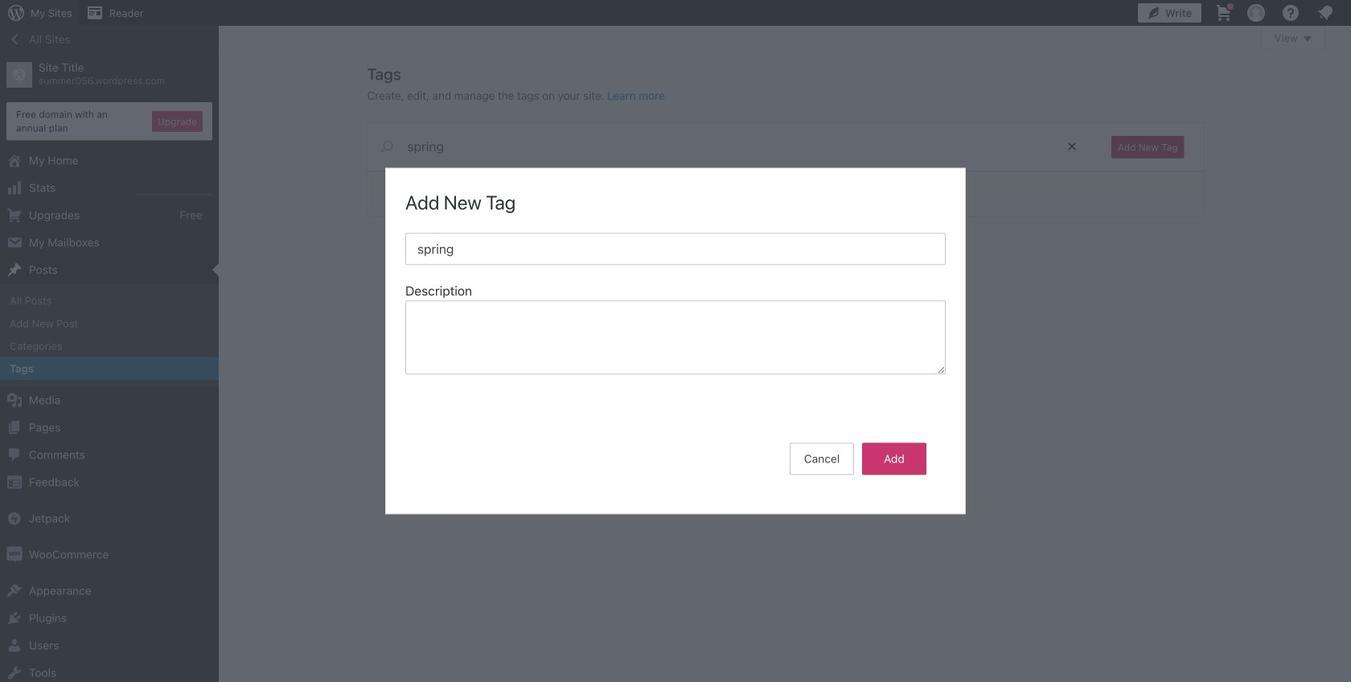 Task type: locate. For each thing, give the bounding box(es) containing it.
list item
[[1344, 82, 1352, 158], [1344, 158, 1352, 233], [1344, 233, 1352, 293]]

dialog
[[386, 169, 965, 514]]

manage your notifications image
[[1316, 3, 1336, 23]]

help image
[[1282, 3, 1301, 23]]

3 list item from the top
[[1344, 233, 1352, 293]]

my shopping cart image
[[1215, 3, 1234, 23]]

main content
[[367, 26, 1326, 216]]

None text field
[[405, 300, 946, 375]]

img image
[[6, 547, 23, 563]]

None search field
[[367, 123, 1092, 170]]

group
[[405, 281, 946, 379]]



Task type: describe. For each thing, give the bounding box(es) containing it.
1 list item from the top
[[1344, 82, 1352, 158]]

close search image
[[1052, 137, 1092, 156]]

closed image
[[1304, 36, 1312, 42]]

update your profile, personal settings, and more image
[[1247, 3, 1266, 23]]

highest hourly views 0 image
[[136, 185, 212, 195]]

New Tag Name text field
[[405, 233, 946, 265]]

2 list item from the top
[[1344, 158, 1352, 233]]



Task type: vqa. For each thing, say whether or not it's contained in the screenshot.
GROUP
yes



